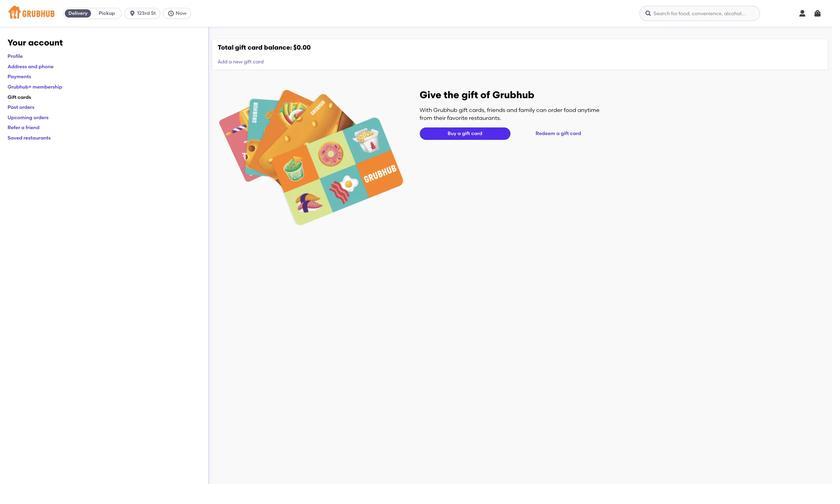 Task type: describe. For each thing, give the bounding box(es) containing it.
from
[[420, 115, 432, 121]]

orders for upcoming orders
[[33, 115, 49, 121]]

give the gift of grubhub
[[420, 89, 535, 101]]

food
[[564, 107, 576, 114]]

a for buy
[[458, 131, 461, 137]]

payments link
[[8, 74, 31, 80]]

Search for food, convenience, alcohol... search field
[[640, 6, 760, 21]]

pickup
[[99, 10, 115, 16]]

gift for give the gift of grubhub
[[462, 89, 478, 101]]

gift right new
[[244, 59, 252, 65]]

1 horizontal spatial svg image
[[814, 9, 822, 18]]

address
[[8, 64, 27, 70]]

add
[[218, 59, 228, 65]]

anytime
[[578, 107, 600, 114]]

saved restaurants link
[[8, 135, 51, 141]]

restaurants
[[24, 135, 51, 141]]

balance:
[[264, 43, 292, 51]]

pickup button
[[92, 8, 121, 19]]

delivery
[[68, 10, 87, 16]]

past orders
[[8, 105, 34, 110]]

123rd st button
[[125, 8, 163, 19]]

past
[[8, 105, 18, 110]]

svg image for 123rd st
[[129, 10, 136, 17]]

gift
[[8, 94, 16, 100]]

past orders link
[[8, 105, 34, 110]]

grubhub+ membership link
[[8, 84, 62, 90]]

phone
[[39, 64, 54, 70]]

card down restaurants.
[[471, 131, 482, 137]]

buy
[[448, 131, 457, 137]]

grubhub+
[[8, 84, 31, 90]]

card inside button
[[570, 131, 581, 137]]

svg image for now
[[168, 10, 174, 17]]

123rd st
[[137, 10, 156, 16]]

add a new gift card
[[218, 59, 264, 65]]

buy a gift card link
[[420, 128, 510, 140]]

saved
[[8, 135, 22, 141]]

grubhub inside with grubhub gift cards, friends and family can order food anytime from their favorite restaurants.
[[434, 107, 458, 114]]

upcoming
[[8, 115, 32, 121]]

0 horizontal spatial and
[[28, 64, 37, 70]]

a for add
[[229, 59, 232, 65]]

order
[[548, 107, 563, 114]]

address and phone link
[[8, 64, 54, 70]]

payments
[[8, 74, 31, 80]]

can
[[536, 107, 547, 114]]



Task type: vqa. For each thing, say whether or not it's contained in the screenshot.
123rd
yes



Task type: locate. For each thing, give the bounding box(es) containing it.
orders up upcoming orders
[[19, 105, 34, 110]]

gift cards
[[8, 94, 31, 100]]

redeem a gift card
[[536, 131, 581, 137]]

orders up friend
[[33, 115, 49, 121]]

0 horizontal spatial svg image
[[645, 10, 652, 17]]

buy a gift card
[[448, 131, 482, 137]]

1 horizontal spatial and
[[507, 107, 517, 114]]

a right redeem
[[557, 131, 560, 137]]

grubhub
[[493, 89, 535, 101], [434, 107, 458, 114]]

svg image
[[799, 9, 807, 18], [129, 10, 136, 17], [168, 10, 174, 17]]

the
[[444, 89, 459, 101]]

account
[[28, 38, 63, 48]]

0 vertical spatial and
[[28, 64, 37, 70]]

with
[[420, 107, 432, 114]]

and left phone
[[28, 64, 37, 70]]

svg image
[[814, 9, 822, 18], [645, 10, 652, 17]]

1 horizontal spatial svg image
[[168, 10, 174, 17]]

membership
[[33, 84, 62, 90]]

svg image inside now button
[[168, 10, 174, 17]]

profile
[[8, 54, 23, 59]]

a for refer
[[21, 125, 24, 131]]

card down total gift card balance: $0.00
[[253, 59, 264, 65]]

friend
[[26, 125, 40, 131]]

card
[[248, 43, 263, 51], [253, 59, 264, 65], [471, 131, 482, 137], [570, 131, 581, 137]]

refer
[[8, 125, 20, 131]]

0 horizontal spatial svg image
[[129, 10, 136, 17]]

restaurants.
[[469, 115, 501, 121]]

gift up favorite
[[459, 107, 468, 114]]

123rd
[[137, 10, 150, 16]]

a inside button
[[557, 131, 560, 137]]

address and phone
[[8, 64, 54, 70]]

a for redeem
[[557, 131, 560, 137]]

your
[[8, 38, 26, 48]]

0 vertical spatial orders
[[19, 105, 34, 110]]

now button
[[163, 8, 194, 19]]

orders for past orders
[[19, 105, 34, 110]]

of
[[481, 89, 490, 101]]

1 vertical spatial grubhub
[[434, 107, 458, 114]]

redeem
[[536, 131, 555, 137]]

main navigation navigation
[[0, 0, 832, 27]]

total
[[218, 43, 234, 51]]

gift for buy a gift card
[[462, 131, 470, 137]]

gift card image
[[219, 89, 403, 226]]

gift right redeem
[[561, 131, 569, 137]]

now
[[176, 10, 187, 16]]

give
[[420, 89, 442, 101]]

gift inside with grubhub gift cards, friends and family can order food anytime from their favorite restaurants.
[[459, 107, 468, 114]]

gift cards link
[[8, 94, 31, 100]]

redeem a gift card button
[[533, 128, 584, 140]]

profile link
[[8, 54, 23, 59]]

st
[[151, 10, 156, 16]]

refer a friend link
[[8, 125, 40, 131]]

gift for redeem a gift card
[[561, 131, 569, 137]]

and left family
[[507, 107, 517, 114]]

your account
[[8, 38, 63, 48]]

saved restaurants
[[8, 135, 51, 141]]

refer a friend
[[8, 125, 40, 131]]

gift inside button
[[561, 131, 569, 137]]

their
[[434, 115, 446, 121]]

gift right buy
[[462, 131, 470, 137]]

upcoming orders
[[8, 115, 49, 121]]

$0.00
[[293, 43, 311, 51]]

grubhub up with grubhub gift cards, friends and family can order food anytime from their favorite restaurants.
[[493, 89, 535, 101]]

a left new
[[229, 59, 232, 65]]

friends
[[487, 107, 505, 114]]

gift
[[235, 43, 246, 51], [244, 59, 252, 65], [462, 89, 478, 101], [459, 107, 468, 114], [462, 131, 470, 137], [561, 131, 569, 137]]

grubhub+ membership
[[8, 84, 62, 90]]

2 horizontal spatial svg image
[[799, 9, 807, 18]]

grubhub up their
[[434, 107, 458, 114]]

0 vertical spatial grubhub
[[493, 89, 535, 101]]

a
[[229, 59, 232, 65], [21, 125, 24, 131], [458, 131, 461, 137], [557, 131, 560, 137]]

card down food
[[570, 131, 581, 137]]

and
[[28, 64, 37, 70], [507, 107, 517, 114]]

cards
[[18, 94, 31, 100]]

favorite
[[447, 115, 468, 121]]

1 vertical spatial and
[[507, 107, 517, 114]]

gift for with grubhub gift cards, friends and family can order food anytime from their favorite restaurants.
[[459, 107, 468, 114]]

family
[[519, 107, 535, 114]]

new
[[233, 59, 243, 65]]

cards,
[[469, 107, 486, 114]]

0 horizontal spatial grubhub
[[434, 107, 458, 114]]

card up the add a new gift card
[[248, 43, 263, 51]]

with grubhub gift cards, friends and family can order food anytime from their favorite restaurants.
[[420, 107, 600, 121]]

1 horizontal spatial grubhub
[[493, 89, 535, 101]]

total gift card balance: $0.00
[[218, 43, 311, 51]]

upcoming orders link
[[8, 115, 49, 121]]

a right buy
[[458, 131, 461, 137]]

delivery button
[[63, 8, 92, 19]]

1 vertical spatial orders
[[33, 115, 49, 121]]

gift left 'of'
[[462, 89, 478, 101]]

and inside with grubhub gift cards, friends and family can order food anytime from their favorite restaurants.
[[507, 107, 517, 114]]

orders
[[19, 105, 34, 110], [33, 115, 49, 121]]

gift up the add a new gift card
[[235, 43, 246, 51]]

a right "refer"
[[21, 125, 24, 131]]

svg image inside 123rd st button
[[129, 10, 136, 17]]



